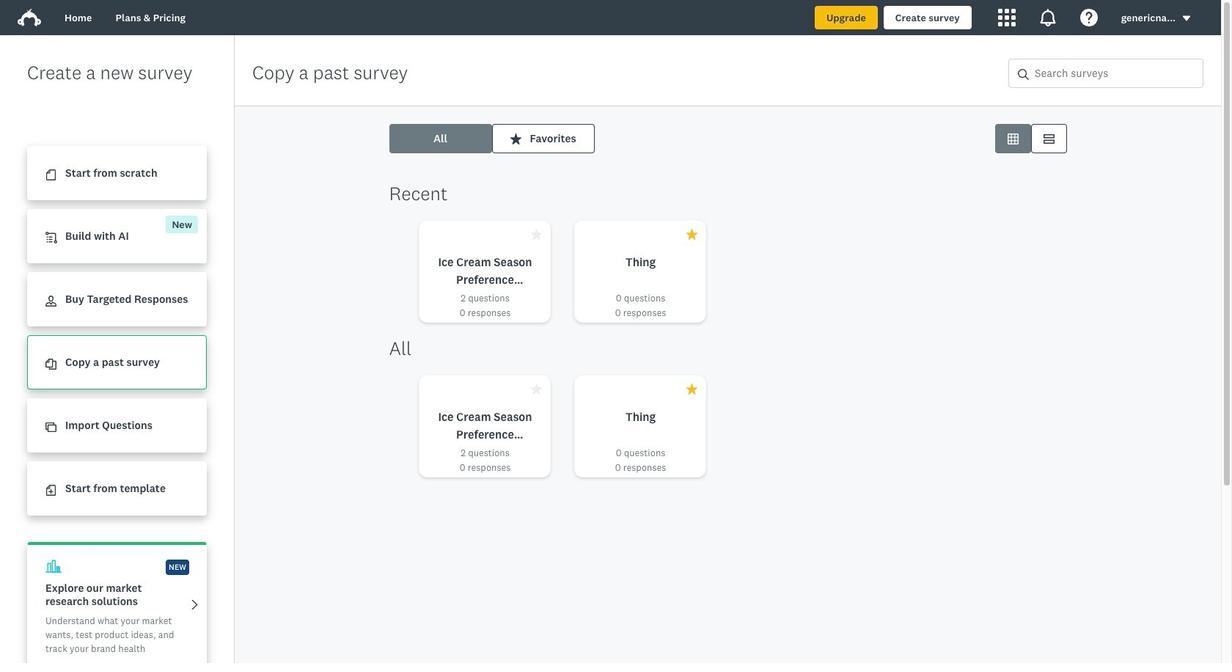 Task type: locate. For each thing, give the bounding box(es) containing it.
Search surveys field
[[1029, 59, 1203, 87]]

document image
[[45, 170, 56, 181]]

1 vertical spatial starfilled image
[[686, 384, 697, 395]]

1 starfilled image from the top
[[686, 229, 697, 240]]

starfilled image
[[510, 133, 521, 144], [531, 229, 542, 240], [531, 384, 542, 395]]

2 vertical spatial starfilled image
[[531, 384, 542, 395]]

starfilled image for first starfilled image from the top
[[531, 229, 542, 240]]

starfilled image for 1st starfilled image from the bottom of the page
[[531, 384, 542, 395]]

textboxmultiple image
[[1044, 133, 1055, 144]]

1 vertical spatial starfilled image
[[531, 229, 542, 240]]

1 brand logo image from the top
[[18, 6, 41, 29]]

dropdown arrow icon image
[[1182, 13, 1192, 24], [1183, 16, 1191, 21]]

0 vertical spatial starfilled image
[[686, 229, 697, 240]]

grid image
[[1008, 133, 1019, 144]]

starfilled image
[[686, 229, 697, 240], [686, 384, 697, 395]]

clone image
[[45, 422, 56, 433]]

documentclone image
[[45, 359, 56, 370]]

products icon image
[[998, 9, 1016, 26], [998, 9, 1016, 26]]

documentplus image
[[45, 485, 56, 496]]

brand logo image
[[18, 6, 41, 29], [18, 9, 41, 26]]

2 brand logo image from the top
[[18, 9, 41, 26]]

help icon image
[[1080, 9, 1098, 26]]

search image
[[1018, 69, 1029, 80]]



Task type: vqa. For each thing, say whether or not it's contained in the screenshot.
the SurveyMonkey Image
no



Task type: describe. For each thing, give the bounding box(es) containing it.
notification center icon image
[[1039, 9, 1057, 26]]

chevronright image
[[189, 599, 200, 610]]

user image
[[45, 296, 56, 307]]

2 starfilled image from the top
[[686, 384, 697, 395]]

0 vertical spatial starfilled image
[[510, 133, 521, 144]]



